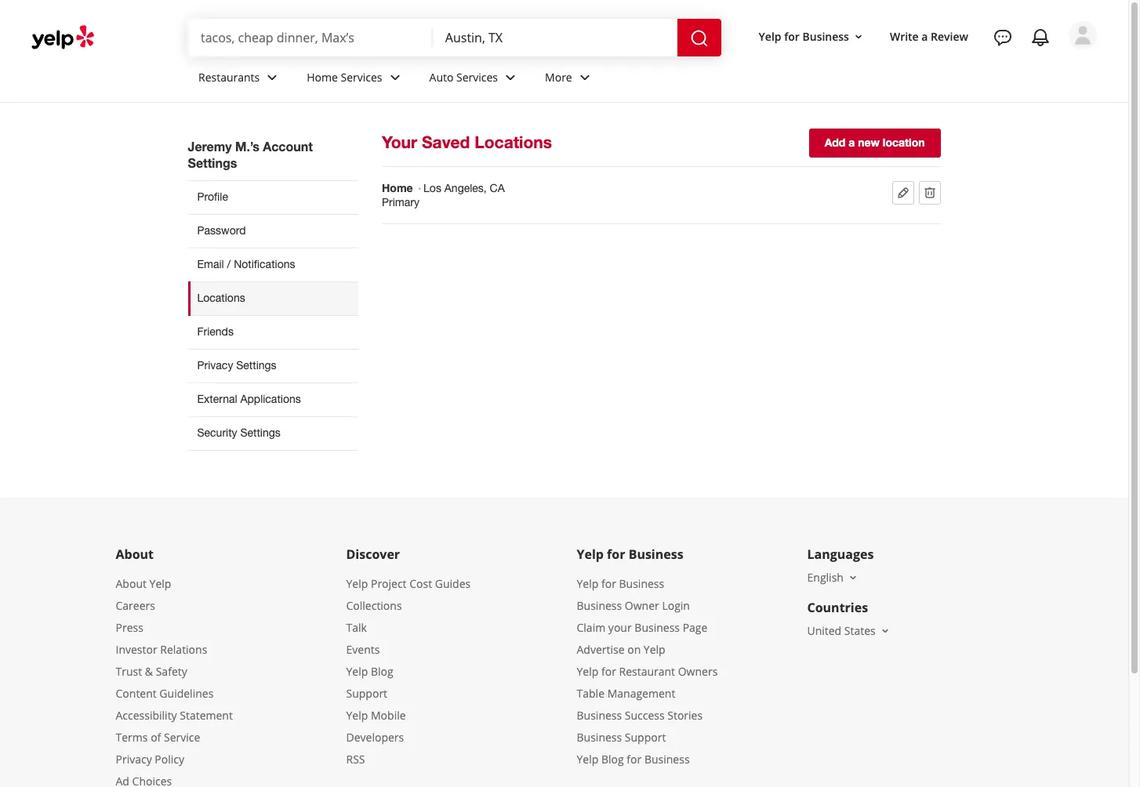 Task type: vqa. For each thing, say whether or not it's contained in the screenshot.
privacy
yes



Task type: describe. For each thing, give the bounding box(es) containing it.
write a review
[[891, 29, 969, 44]]

home for home services
[[307, 70, 338, 84]]

page
[[683, 621, 708, 636]]

yelp inside button
[[759, 29, 782, 44]]

yelp inside about yelp careers press investor relations trust & safety content guidelines accessibility statement terms of service privacy policy
[[150, 577, 171, 592]]

/
[[227, 258, 231, 271]]

write
[[891, 29, 919, 44]]

united states button
[[808, 624, 892, 639]]

yelp down events on the bottom of the page
[[346, 665, 368, 679]]

blog inside yelp project cost guides collections talk events yelp blog support yelp mobile developers rss
[[371, 665, 394, 679]]

0 horizontal spatial locations
[[197, 292, 245, 304]]

on
[[628, 643, 641, 657]]

m.'s
[[235, 139, 260, 154]]

about for about yelp careers press investor relations trust & safety content guidelines accessibility statement terms of service privacy policy
[[116, 577, 147, 592]]

los angeles, ca primary
[[382, 182, 505, 209]]

login
[[663, 599, 691, 614]]

privacy settings
[[197, 359, 277, 372]]

blog inside yelp for business business owner login claim your business page advertise on yelp yelp for restaurant owners table management business success stories business support yelp blog for business
[[602, 752, 624, 767]]

yelp blog link
[[346, 665, 394, 679]]

yelp right on
[[644, 643, 666, 657]]

project
[[371, 577, 407, 592]]

restaurants link
[[186, 56, 294, 102]]

of
[[151, 730, 161, 745]]

content guidelines link
[[116, 687, 214, 701]]

english button
[[808, 570, 860, 585]]

services for home services
[[341, 70, 383, 84]]

support inside yelp project cost guides collections talk events yelp blog support yelp mobile developers rss
[[346, 687, 388, 701]]

talk
[[346, 621, 367, 636]]

yelp blog for business link
[[577, 752, 690, 767]]

investor relations link
[[116, 643, 207, 657]]

security settings
[[197, 427, 281, 439]]

success
[[625, 708, 665, 723]]

events link
[[346, 643, 380, 657]]

business success stories link
[[577, 708, 703, 723]]

restaurant
[[620, 665, 676, 679]]

yelp up yelp for business link in the right bottom of the page
[[577, 546, 604, 563]]

support inside yelp for business business owner login claim your business page advertise on yelp yelp for restaurant owners table management business success stories business support yelp blog for business
[[625, 730, 667, 745]]

your saved locations
[[382, 133, 552, 152]]

yelp down support link
[[346, 708, 368, 723]]

about yelp careers press investor relations trust & safety content guidelines accessibility statement terms of service privacy policy
[[116, 577, 233, 767]]

settings for security
[[240, 427, 281, 439]]

yelp down business support link at the right bottom of page
[[577, 752, 599, 767]]

stories
[[668, 708, 703, 723]]

password link
[[188, 214, 359, 248]]

yelp project cost guides collections talk events yelp blog support yelp mobile developers rss
[[346, 577, 471, 767]]

email / notifications link
[[188, 248, 359, 282]]

careers
[[116, 599, 155, 614]]

locations link
[[188, 282, 359, 315]]

settings for privacy
[[236, 359, 277, 372]]

claim
[[577, 621, 606, 636]]

none field the find
[[201, 29, 420, 46]]

angeles,
[[445, 182, 487, 195]]

16 chevron down v2 image
[[847, 572, 860, 584]]

Find text field
[[201, 29, 420, 46]]

add a new location link
[[810, 129, 941, 158]]

home for home
[[382, 181, 413, 195]]

united
[[808, 624, 842, 639]]

security
[[197, 427, 237, 439]]

review
[[932, 29, 969, 44]]

add a new location
[[825, 136, 926, 149]]

email
[[197, 258, 224, 271]]

auto services link
[[417, 56, 533, 102]]

management
[[608, 687, 676, 701]]

notifications image
[[1032, 28, 1051, 47]]

rss link
[[346, 752, 365, 767]]

saved
[[422, 133, 470, 152]]

english
[[808, 570, 844, 585]]

collections link
[[346, 599, 402, 614]]

account
[[263, 139, 313, 154]]

guides
[[435, 577, 471, 592]]

languages
[[808, 546, 874, 563]]

yelp for restaurant owners link
[[577, 665, 718, 679]]

accessibility statement link
[[116, 708, 233, 723]]

external
[[197, 393, 237, 406]]

yelp up claim
[[577, 577, 599, 592]]

accessibility
[[116, 708, 177, 723]]

&
[[145, 665, 153, 679]]

external applications
[[197, 393, 301, 406]]

password
[[197, 224, 246, 237]]

1 horizontal spatial locations
[[475, 133, 552, 152]]

developers link
[[346, 730, 404, 745]]

applications
[[240, 393, 301, 406]]



Task type: locate. For each thing, give the bounding box(es) containing it.
0 vertical spatial blog
[[371, 665, 394, 679]]

owner
[[625, 599, 660, 614]]

yelp project cost guides link
[[346, 577, 471, 592]]

1 vertical spatial yelp for business
[[577, 546, 684, 563]]

about yelp link
[[116, 577, 171, 592]]

friends link
[[188, 315, 359, 349]]

16 chevron down v2 image right states
[[879, 625, 892, 638]]

advertise on yelp link
[[577, 643, 666, 657]]

services inside home services link
[[341, 70, 383, 84]]

a for write
[[922, 29, 929, 44]]

home down the find 'field'
[[307, 70, 338, 84]]

0 vertical spatial privacy
[[197, 359, 233, 372]]

1 vertical spatial support
[[625, 730, 667, 745]]

support down the yelp blog link
[[346, 687, 388, 701]]

24 chevron down v2 image
[[501, 68, 520, 87], [576, 68, 595, 87]]

0 horizontal spatial yelp for business
[[577, 546, 684, 563]]

countries
[[808, 599, 869, 617]]

privacy down friends
[[197, 359, 233, 372]]

home up primary
[[382, 181, 413, 195]]

blog down business support link at the right bottom of page
[[602, 752, 624, 767]]

0 horizontal spatial services
[[341, 70, 383, 84]]

1 vertical spatial about
[[116, 577, 147, 592]]

0 horizontal spatial 16 chevron down v2 image
[[853, 30, 865, 43]]

None field
[[201, 29, 420, 46], [446, 29, 665, 46]]

1 about from the top
[[116, 546, 154, 563]]

for inside button
[[785, 29, 800, 44]]

2 24 chevron down v2 image from the left
[[576, 68, 595, 87]]

yelp up collections
[[346, 577, 368, 592]]

0 vertical spatial support
[[346, 687, 388, 701]]

settings down applications
[[240, 427, 281, 439]]

yelp for business business owner login claim your business page advertise on yelp yelp for restaurant owners table management business success stories business support yelp blog for business
[[577, 577, 718, 767]]

owners
[[679, 665, 718, 679]]

support link
[[346, 687, 388, 701]]

a right "add"
[[849, 136, 856, 149]]

0 horizontal spatial home
[[307, 70, 338, 84]]

more
[[545, 70, 573, 84]]

search image
[[690, 29, 709, 48]]

a for add
[[849, 136, 856, 149]]

24 chevron down v2 image inside more link
[[576, 68, 595, 87]]

16 chevron down v2 image inside united states "popup button"
[[879, 625, 892, 638]]

write a review link
[[884, 22, 975, 51]]

1 vertical spatial settings
[[236, 359, 277, 372]]

blog up support link
[[371, 665, 394, 679]]

yelp for business button
[[753, 22, 872, 51]]

1 services from the left
[[341, 70, 383, 84]]

1 horizontal spatial blog
[[602, 752, 624, 767]]

messages image
[[994, 28, 1013, 47]]

0 vertical spatial about
[[116, 546, 154, 563]]

0 vertical spatial 16 chevron down v2 image
[[853, 30, 865, 43]]

mobile
[[371, 708, 406, 723]]

terms
[[116, 730, 148, 745]]

16 chevron down v2 image inside yelp for business button
[[853, 30, 865, 43]]

profile
[[197, 191, 228, 203]]

auto services
[[430, 70, 498, 84]]

16 chevron down v2 image
[[853, 30, 865, 43], [879, 625, 892, 638]]

safety
[[156, 665, 187, 679]]

jeremy m.'s account settings
[[188, 139, 313, 170]]

yelp for business link
[[577, 577, 665, 592]]

investor
[[116, 643, 157, 657]]

24 chevron down v2 image right auto services
[[501, 68, 520, 87]]

24 chevron down v2 image for auto services
[[501, 68, 520, 87]]

talk link
[[346, 621, 367, 636]]

business categories element
[[186, 56, 1098, 102]]

about up careers link
[[116, 577, 147, 592]]

careers link
[[116, 599, 155, 614]]

24 chevron down v2 image for home services
[[386, 68, 405, 87]]

privacy down the terms
[[116, 752, 152, 767]]

2 services from the left
[[457, 70, 498, 84]]

content
[[116, 687, 157, 701]]

about inside about yelp careers press investor relations trust & safety content guidelines accessibility statement terms of service privacy policy
[[116, 577, 147, 592]]

jeremy
[[188, 139, 232, 154]]

home services
[[307, 70, 383, 84]]

services down the find 'field'
[[341, 70, 383, 84]]

about up about yelp link
[[116, 546, 154, 563]]

privacy
[[197, 359, 233, 372], [116, 752, 152, 767]]

yelp for business inside button
[[759, 29, 850, 44]]

united states
[[808, 624, 876, 639]]

1 horizontal spatial home
[[382, 181, 413, 195]]

support down success in the bottom of the page
[[625, 730, 667, 745]]

more link
[[533, 56, 607, 102]]

user actions element
[[747, 20, 1120, 116]]

1 vertical spatial 16 chevron down v2 image
[[879, 625, 892, 638]]

service
[[164, 730, 200, 745]]

1 horizontal spatial services
[[457, 70, 498, 84]]

24 chevron down v2 image
[[263, 68, 282, 87], [386, 68, 405, 87]]

24 chevron down v2 image inside restaurants link
[[263, 68, 282, 87]]

2 none field from the left
[[446, 29, 665, 46]]

for
[[785, 29, 800, 44], [607, 546, 626, 563], [602, 577, 617, 592], [602, 665, 617, 679], [627, 752, 642, 767]]

0 vertical spatial home
[[307, 70, 338, 84]]

locations up friends
[[197, 292, 245, 304]]

notifications
[[234, 258, 295, 271]]

settings inside jeremy m.'s account settings
[[188, 155, 237, 170]]

24 chevron down v2 image right more
[[576, 68, 595, 87]]

1 vertical spatial blog
[[602, 752, 624, 767]]

advertise
[[577, 643, 625, 657]]

security settings link
[[188, 417, 359, 451]]

a
[[922, 29, 929, 44], [849, 136, 856, 149]]

2 24 chevron down v2 image from the left
[[386, 68, 405, 87]]

1 none field from the left
[[201, 29, 420, 46]]

privacy settings link
[[188, 349, 359, 383]]

1 vertical spatial privacy
[[116, 752, 152, 767]]

press
[[116, 621, 143, 636]]

trust
[[116, 665, 142, 679]]

home inside home services link
[[307, 70, 338, 84]]

business owner login link
[[577, 599, 691, 614]]

privacy inside about yelp careers press investor relations trust & safety content guidelines accessibility statement terms of service privacy policy
[[116, 752, 152, 767]]

1 horizontal spatial 24 chevron down v2 image
[[576, 68, 595, 87]]

0 horizontal spatial a
[[849, 136, 856, 149]]

business support link
[[577, 730, 667, 745]]

0 horizontal spatial 24 chevron down v2 image
[[263, 68, 282, 87]]

16 chevron down v2 image for united states
[[879, 625, 892, 638]]

yelp right search "icon"
[[759, 29, 782, 44]]

16 chevron down v2 image for yelp for business
[[853, 30, 865, 43]]

yelp up careers link
[[150, 577, 171, 592]]

discover
[[346, 546, 400, 563]]

your
[[609, 621, 632, 636]]

services
[[341, 70, 383, 84], [457, 70, 498, 84]]

external applications link
[[188, 383, 359, 417]]

location
[[883, 136, 926, 149]]

privacy policy link
[[116, 752, 184, 767]]

none field near
[[446, 29, 665, 46]]

about for about
[[116, 546, 154, 563]]

locations
[[475, 133, 552, 152], [197, 292, 245, 304]]

24 chevron down v2 image right restaurants
[[263, 68, 282, 87]]

none field up more
[[446, 29, 665, 46]]

settings up external applications in the left of the page
[[236, 359, 277, 372]]

1 horizontal spatial 16 chevron down v2 image
[[879, 625, 892, 638]]

0 horizontal spatial blog
[[371, 665, 394, 679]]

los
[[424, 182, 442, 195]]

0 horizontal spatial 24 chevron down v2 image
[[501, 68, 520, 87]]

24 chevron down v2 image left auto
[[386, 68, 405, 87]]

policy
[[155, 752, 184, 767]]

developers
[[346, 730, 404, 745]]

1 24 chevron down v2 image from the left
[[263, 68, 282, 87]]

terms of service link
[[116, 730, 200, 745]]

about
[[116, 546, 154, 563], [116, 577, 147, 592]]

1 horizontal spatial privacy
[[197, 359, 233, 372]]

ca
[[490, 182, 505, 195]]

email / notifications
[[197, 258, 295, 271]]

trust & safety link
[[116, 665, 187, 679]]

1 horizontal spatial yelp for business
[[759, 29, 850, 44]]

press link
[[116, 621, 143, 636]]

services inside auto services link
[[457, 70, 498, 84]]

0 horizontal spatial support
[[346, 687, 388, 701]]

1 24 chevron down v2 image from the left
[[501, 68, 520, 87]]

Near text field
[[446, 29, 665, 46]]

1 vertical spatial locations
[[197, 292, 245, 304]]

rss
[[346, 752, 365, 767]]

0 horizontal spatial none field
[[201, 29, 420, 46]]

add
[[825, 136, 846, 149]]

1 horizontal spatial a
[[922, 29, 929, 44]]

locations up ca
[[475, 133, 552, 152]]

2 about from the top
[[116, 577, 147, 592]]

0 vertical spatial yelp for business
[[759, 29, 850, 44]]

settings down 'jeremy'
[[188, 155, 237, 170]]

1 horizontal spatial none field
[[446, 29, 665, 46]]

16 chevron down v2 image left write
[[853, 30, 865, 43]]

a right write
[[922, 29, 929, 44]]

claim your business page link
[[577, 621, 708, 636]]

yelp up table
[[577, 665, 599, 679]]

1 horizontal spatial 24 chevron down v2 image
[[386, 68, 405, 87]]

None search field
[[188, 19, 725, 56]]

events
[[346, 643, 380, 657]]

1 vertical spatial home
[[382, 181, 413, 195]]

1 vertical spatial a
[[849, 136, 856, 149]]

2 vertical spatial settings
[[240, 427, 281, 439]]

0 vertical spatial locations
[[475, 133, 552, 152]]

24 chevron down v2 image inside auto services link
[[501, 68, 520, 87]]

home services link
[[294, 56, 417, 102]]

collections
[[346, 599, 402, 614]]

table management link
[[577, 687, 676, 701]]

friends
[[197, 326, 234, 338]]

cost
[[410, 577, 432, 592]]

0 horizontal spatial privacy
[[116, 752, 152, 767]]

support
[[346, 687, 388, 701], [625, 730, 667, 745]]

none field up the home services
[[201, 29, 420, 46]]

0 vertical spatial settings
[[188, 155, 237, 170]]

1 horizontal spatial support
[[625, 730, 667, 745]]

yelp mobile link
[[346, 708, 406, 723]]

yelp for business
[[759, 29, 850, 44], [577, 546, 684, 563]]

services for auto services
[[457, 70, 498, 84]]

24 chevron down v2 image for more
[[576, 68, 595, 87]]

profile link
[[188, 180, 359, 214]]

table
[[577, 687, 605, 701]]

24 chevron down v2 image inside home services link
[[386, 68, 405, 87]]

0 vertical spatial a
[[922, 29, 929, 44]]

24 chevron down v2 image for restaurants
[[263, 68, 282, 87]]

services right auto
[[457, 70, 498, 84]]

business inside button
[[803, 29, 850, 44]]

jeremy m. image
[[1070, 21, 1098, 49]]



